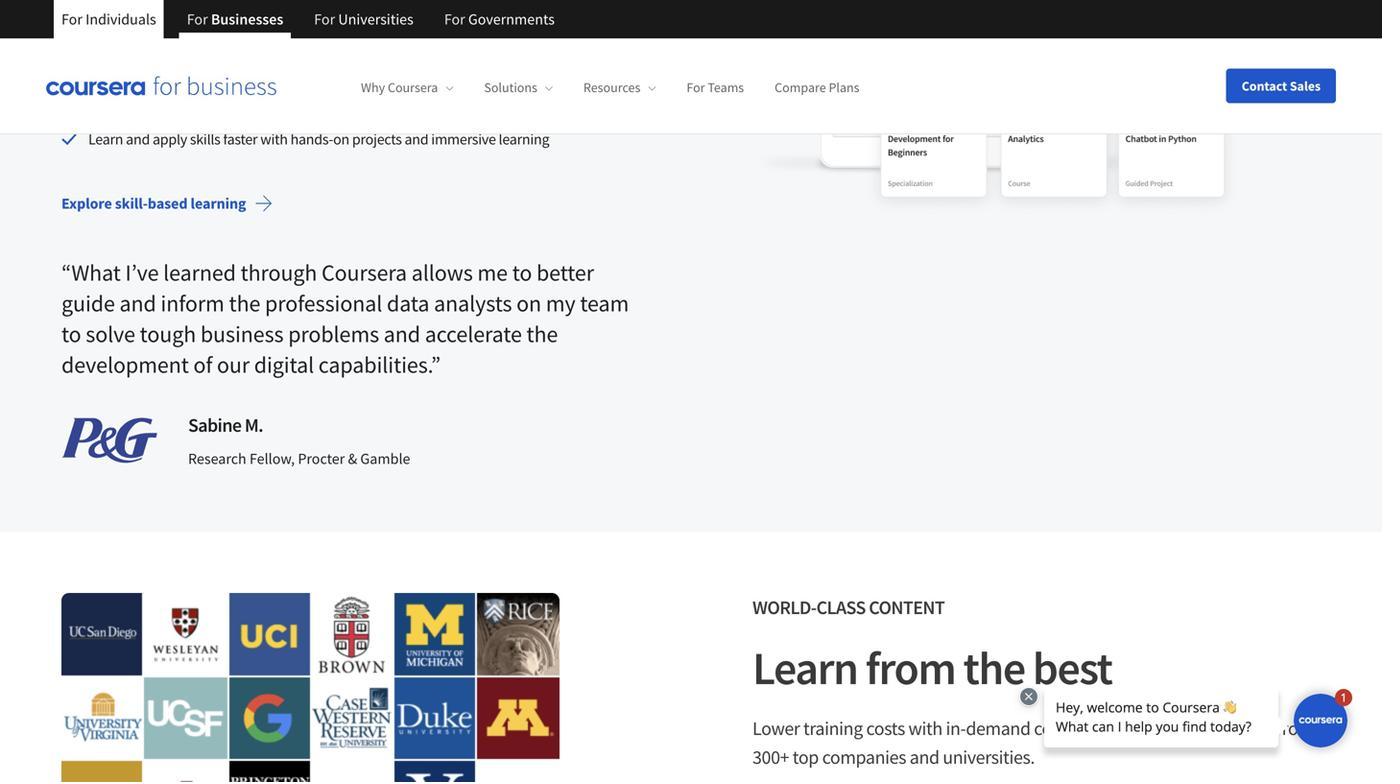 Task type: locate. For each thing, give the bounding box(es) containing it.
1 vertical spatial on
[[517, 289, 541, 318]]

in
[[177, 63, 188, 83]]

content
[[869, 596, 945, 620], [1034, 717, 1093, 741]]

content down best
[[1034, 717, 1093, 741]]

for for governments
[[444, 10, 465, 29]]

i've
[[125, 258, 159, 287]]

learn for learn and apply skills faster with hands-on projects and immersive learning
[[88, 129, 123, 149]]

with
[[260, 129, 288, 149], [909, 717, 943, 741]]

and down motivate
[[405, 129, 428, 149]]

roles
[[191, 63, 221, 83]]

for for universities
[[314, 10, 335, 29]]

costs
[[866, 717, 905, 741]]

300+
[[753, 746, 789, 770]]

1 vertical spatial from
[[1277, 717, 1314, 741]]

immersive
[[431, 129, 496, 149]]

1 vertical spatial coursera
[[322, 258, 407, 287]]

learned
[[163, 258, 236, 287]]

from up costs
[[866, 639, 956, 697]]

1 horizontal spatial learn
[[753, 639, 858, 697]]

0 horizontal spatial learning
[[191, 194, 246, 213]]

explore skill-based learning link
[[46, 181, 288, 227]]

companies
[[822, 746, 906, 770]]

and right companies
[[910, 746, 939, 770]]

learn for learn from the best
[[753, 639, 858, 697]]

1 vertical spatial based
[[148, 194, 188, 213]]

the up demand
[[963, 639, 1025, 697]]

advancement
[[421, 30, 506, 50]]

data
[[387, 289, 429, 318]]

for up assessments at the left of the page
[[187, 10, 208, 29]]

drive
[[252, 63, 283, 83]]

coursera up professional
[[322, 258, 407, 287]]

to down the guide
[[61, 320, 81, 349]]

1 horizontal spatial from
[[1277, 717, 1314, 741]]

through
[[241, 258, 317, 287]]

rapid
[[286, 63, 318, 83]]

with left in-
[[909, 717, 943, 741]]

on left my
[[517, 289, 541, 318]]

individuals
[[86, 10, 156, 29]]

tough
[[140, 320, 196, 349]]

1 vertical spatial learning
[[191, 194, 246, 213]]

based down apply
[[148, 194, 188, 213]]

on
[[333, 129, 349, 149], [517, 289, 541, 318]]

class
[[817, 596, 866, 620]]

for left teams
[[687, 79, 705, 96]]

analysts
[[434, 289, 512, 318]]

for businesses
[[187, 10, 283, 29]]

identify
[[280, 30, 326, 50]]

businesses
[[211, 10, 283, 29]]

0 vertical spatial on
[[333, 129, 349, 149]]

with inside the lower training costs with in-demand content and trusted credentials from 300+ top companies and universities.
[[909, 717, 943, 741]]

for left individuals
[[61, 10, 82, 29]]

that
[[224, 63, 249, 83]]

for
[[61, 10, 82, 29], [187, 10, 208, 29], [314, 10, 335, 29], [444, 10, 465, 29], [687, 79, 705, 96]]

0 vertical spatial content
[[869, 596, 945, 620]]

teams
[[708, 79, 744, 96]]

sales
[[1290, 77, 1321, 95]]

gaps
[[362, 30, 392, 50]]

0 horizontal spatial content
[[869, 596, 945, 620]]

skills left in
[[143, 63, 174, 83]]

1 horizontal spatial learning
[[499, 129, 549, 149]]

1 vertical spatial with
[[909, 717, 943, 741]]

based up in
[[143, 30, 180, 50]]

top
[[793, 746, 819, 770]]

0 horizontal spatial from
[[866, 639, 956, 697]]

on inside what i've learned through coursera allows me to better guide and inform the professional data analysts on my team to solve tough business problems and accelerate the development of our digital capabilities.
[[517, 289, 541, 318]]

role-
[[114, 30, 143, 50]]

for up use role-based assessments to identify skills gaps and advancement opportunities
[[314, 10, 335, 29]]

2 vertical spatial the
[[963, 639, 1025, 697]]

coursera
[[388, 79, 438, 96], [322, 258, 407, 287]]

better
[[537, 258, 594, 287]]

solve
[[86, 320, 135, 349]]

assessments
[[183, 30, 261, 50]]

0 horizontal spatial with
[[260, 129, 288, 149]]

on down navigate,
[[333, 129, 349, 149]]

learning inside explore skill-based learning link
[[191, 194, 246, 213]]

learning down amid
[[499, 129, 549, 149]]

projects
[[352, 129, 402, 149]]

the down my
[[527, 320, 558, 349]]

0 horizontal spatial on
[[333, 129, 349, 149]]

learn down enhance
[[88, 129, 123, 149]]

for for businesses
[[187, 10, 208, 29]]

1 horizontal spatial content
[[1034, 717, 1093, 741]]

from
[[866, 639, 956, 697], [1277, 717, 1314, 741]]

0 vertical spatial the
[[229, 289, 260, 318]]

learn from the best
[[753, 639, 1112, 697]]

capabilities.
[[318, 351, 431, 379]]

inform
[[161, 289, 224, 318]]

content up learn from the best
[[869, 596, 945, 620]]

1 horizontal spatial with
[[909, 717, 943, 741]]

for individuals
[[61, 10, 156, 29]]

for teams link
[[687, 79, 744, 96]]

1 vertical spatial the
[[527, 320, 558, 349]]

0 horizontal spatial learn
[[88, 129, 123, 149]]

hands-
[[290, 129, 333, 149]]

0 vertical spatial based
[[143, 30, 180, 50]]

learning down 'faster'
[[191, 194, 246, 213]]

sabine m.
[[188, 413, 263, 437]]

enhance leadership skills to engage, navigate, and motivate employees amid change
[[88, 96, 605, 116]]

team
[[580, 289, 629, 318]]

universities.
[[943, 746, 1035, 770]]

the
[[229, 289, 260, 318], [527, 320, 558, 349], [963, 639, 1025, 697]]

in-
[[946, 717, 966, 741]]

trusted
[[1130, 717, 1185, 741]]

contact sales
[[1242, 77, 1321, 95]]

training
[[803, 717, 863, 741]]

2 horizontal spatial the
[[963, 639, 1025, 697]]

0 vertical spatial coursera
[[388, 79, 438, 96]]

learn
[[88, 129, 123, 149], [753, 639, 858, 697]]

1 horizontal spatial on
[[517, 289, 541, 318]]

1 vertical spatial learn
[[753, 639, 858, 697]]

solutions
[[484, 79, 537, 96]]

coursera up motivate
[[388, 79, 438, 96]]

from right credentials
[[1277, 717, 1314, 741]]

motivate
[[398, 96, 452, 116]]

universities
[[338, 10, 414, 29]]

and down data
[[384, 320, 420, 349]]

enhance
[[88, 96, 142, 116]]

1 horizontal spatial the
[[527, 320, 558, 349]]

for up advancement
[[444, 10, 465, 29]]

the up business
[[229, 289, 260, 318]]

problems
[[288, 320, 379, 349]]

to right me
[[512, 258, 532, 287]]

why coursera link
[[361, 79, 453, 96]]

for teams
[[687, 79, 744, 96]]

and
[[394, 30, 418, 50], [371, 96, 395, 116], [126, 129, 150, 149], [405, 129, 428, 149], [119, 289, 156, 318], [384, 320, 420, 349], [1097, 717, 1127, 741], [910, 746, 939, 770]]

0 vertical spatial learn
[[88, 129, 123, 149]]

use
[[88, 30, 111, 50]]

with right 'faster'
[[260, 129, 288, 149]]

based for skill-
[[148, 194, 188, 213]]

learn down world-
[[753, 639, 858, 697]]

contact sales button
[[1227, 69, 1336, 103]]

me
[[477, 258, 508, 287]]

our
[[217, 351, 250, 379]]

of
[[193, 351, 212, 379]]

compare plans link
[[775, 79, 860, 96]]

professional
[[265, 289, 382, 318]]

for universities
[[314, 10, 414, 29]]

1 vertical spatial content
[[1034, 717, 1093, 741]]

compare
[[775, 79, 826, 96]]



Task type: vqa. For each thing, say whether or not it's contained in the screenshot.
leftmost From
yes



Task type: describe. For each thing, give the bounding box(es) containing it.
company
[[467, 63, 525, 83]]

&
[[348, 449, 357, 469]]

solutions link
[[484, 79, 553, 96]]

from inside the lower training costs with in-demand content and trusted credentials from 300+ top companies and universities.
[[1277, 717, 1314, 741]]

credentials
[[1188, 717, 1273, 741]]

digital
[[254, 351, 314, 379]]

to down "businesses"
[[264, 30, 277, 50]]

and down the "why"
[[371, 96, 395, 116]]

governments
[[468, 10, 555, 29]]

research
[[188, 449, 246, 469]]

demand
[[966, 717, 1031, 741]]

what
[[71, 258, 121, 287]]

advance
[[88, 63, 141, 83]]

world-class content
[[753, 596, 945, 620]]

based for role-
[[143, 30, 180, 50]]

change
[[560, 96, 605, 116]]

why coursera
[[361, 79, 438, 96]]

skills left 'faster'
[[190, 129, 220, 149]]

my
[[546, 289, 576, 318]]

m.
[[245, 413, 263, 437]]

learn and apply skills faster with hands-on projects and immersive learning
[[88, 129, 549, 149]]

skills down the that
[[212, 96, 243, 116]]

advance skills in roles that drive rapid transformation for your company
[[88, 63, 525, 83]]

explore skill-based learning
[[61, 194, 246, 213]]

illustration of the coursera skills-first platform image
[[753, 0, 1321, 219]]

content inside the lower training costs with in-demand content and trusted credentials from 300+ top companies and universities.
[[1034, 717, 1093, 741]]

for
[[417, 63, 434, 83]]

plans
[[829, 79, 860, 96]]

coursera for business image
[[46, 76, 276, 96]]

explore
[[61, 194, 112, 213]]

opportunities
[[508, 30, 593, 50]]

p&g logo image
[[61, 418, 157, 464]]

and left trusted
[[1097, 717, 1127, 741]]

transformation
[[321, 63, 414, 83]]

to left engage,
[[245, 96, 258, 116]]

banner navigation
[[46, 0, 570, 38]]

accelerate
[[425, 320, 522, 349]]

0 vertical spatial with
[[260, 129, 288, 149]]

leadership
[[145, 96, 209, 116]]

lower
[[753, 717, 800, 741]]

what i've learned through coursera allows me to better guide and inform the professional data analysts on my team to solve tough business problems and accelerate the development of our digital capabilities.
[[61, 258, 629, 379]]

0 horizontal spatial the
[[229, 289, 260, 318]]

guide
[[61, 289, 115, 318]]

employees
[[455, 96, 523, 116]]

for for individuals
[[61, 10, 82, 29]]

your
[[437, 63, 465, 83]]

contact
[[1242, 77, 1287, 95]]

faster
[[223, 129, 258, 149]]

lower training costs with in-demand content and trusted credentials from 300+ top companies and universities.
[[753, 717, 1314, 770]]

best
[[1033, 639, 1112, 697]]

allows
[[412, 258, 473, 287]]

for governments
[[444, 10, 555, 29]]

0 vertical spatial from
[[866, 639, 956, 697]]

gamble
[[360, 449, 410, 469]]

use role-based assessments to identify skills gaps and advancement opportunities
[[88, 30, 593, 50]]

fellow,
[[250, 449, 295, 469]]

skills down for universities
[[329, 30, 360, 50]]

engage,
[[261, 96, 309, 116]]

and down i've
[[119, 289, 156, 318]]

research fellow, procter & gamble
[[188, 449, 410, 469]]

and left apply
[[126, 129, 150, 149]]

0 vertical spatial learning
[[499, 129, 549, 149]]

world-
[[753, 596, 817, 620]]

apply
[[153, 129, 187, 149]]

and right gaps
[[394, 30, 418, 50]]

compare plans
[[775, 79, 860, 96]]

coursera inside what i've learned through coursera allows me to better guide and inform the professional data analysts on my team to solve tough business problems and accelerate the development of our digital capabilities.
[[322, 258, 407, 287]]

procter
[[298, 449, 345, 469]]

skill-
[[115, 194, 148, 213]]

development
[[61, 351, 189, 379]]

resources link
[[584, 79, 656, 96]]

business
[[201, 320, 284, 349]]

sabine
[[188, 413, 241, 437]]

amid
[[525, 96, 557, 116]]



